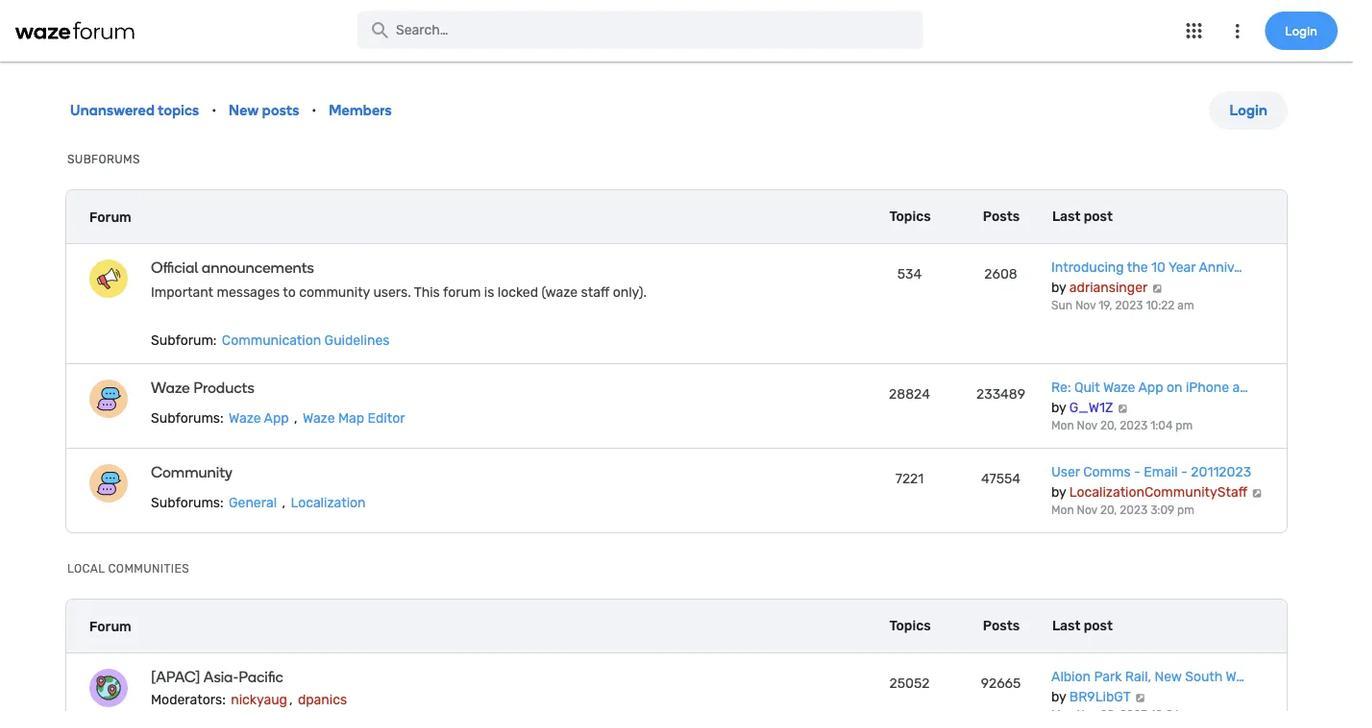 Task type: describe. For each thing, give the bounding box(es) containing it.
1 topics from the top
[[890, 209, 931, 224]]

is
[[484, 284, 494, 300]]

communication guidelines link
[[220, 332, 392, 348]]

by inside the re: quit waze app on iphone a… by g_w1z
[[1052, 399, 1066, 415]]

(waze
[[542, 284, 578, 300]]

total
[[639, 5, 674, 23]]

general
[[229, 495, 277, 510]]

community
[[151, 463, 233, 481]]

0 horizontal spatial app
[[264, 410, 289, 426]]

sun
[[1052, 299, 1073, 312]]

20, for waze products
[[1101, 419, 1117, 433]]

local
[[67, 562, 105, 576]]

local communities
[[67, 562, 189, 576]]

official
[[151, 258, 198, 276]]

am
[[1178, 299, 1194, 312]]

introducing
[[1052, 260, 1124, 275]]

2 post from the top
[[1084, 618, 1113, 634]]

re: quit waze app on iphone a… link
[[1052, 380, 1249, 396]]

official announcements important messages to community users. this forum is locked (waze staff only).
[[151, 258, 647, 300]]

92665
[[981, 676, 1021, 692]]

2608
[[985, 266, 1018, 282]]

by inside albion park rail, new south w… by br9libgt
[[1052, 689, 1066, 705]]

local communities link
[[67, 562, 189, 576]]

total posts
[[639, 5, 714, 23]]

anniv…
[[1199, 260, 1243, 275]]

adriansinger link
[[1070, 279, 1148, 295]]

br9libgt link
[[1070, 689, 1131, 705]]

users.
[[373, 284, 411, 300]]

[apac]
[[151, 668, 200, 686]]

waze inside the re: quit waze app on iphone a… by g_w1z
[[1103, 380, 1136, 396]]

waze down products
[[229, 410, 261, 426]]

messages
[[217, 284, 280, 300]]

general link
[[227, 495, 279, 510]]

locked
[[498, 284, 538, 300]]

the
[[1127, 260, 1148, 275]]

no unread posts image
[[89, 669, 128, 707]]

posts
[[677, 5, 714, 23]]

10
[[1152, 260, 1166, 275]]

dpanics
[[298, 692, 347, 707]]

south
[[1185, 669, 1223, 685]]

view the latest post image for waze products
[[1117, 404, 1129, 413]]

email
[[1144, 464, 1178, 480]]

by inside introducing the 10 year anniv… by adriansinger
[[1052, 279, 1066, 295]]

re:
[[1052, 380, 1071, 396]]

10:22
[[1146, 299, 1175, 312]]

br9libgt
[[1070, 689, 1131, 705]]

a…
[[1233, 380, 1249, 396]]

subforum:
[[151, 332, 217, 348]]

to
[[283, 284, 296, 300]]

comms
[[1084, 464, 1131, 480]]

534
[[898, 266, 922, 282]]

233489
[[977, 386, 1026, 402]]

re: quit waze app on iphone a… by g_w1z
[[1052, 380, 1249, 415]]

waze app link
[[227, 410, 291, 426]]

year
[[1169, 260, 1196, 275]]

guidelines
[[325, 332, 390, 348]]

localization
[[291, 495, 366, 510]]

waze products link
[[151, 378, 706, 397]]

nickyaug
[[231, 692, 287, 707]]

waze map editor link
[[301, 410, 407, 426]]

subforums
[[67, 153, 140, 166]]

3:09
[[1151, 504, 1175, 517]]

community
[[299, 284, 370, 300]]

app inside the re: quit waze app on iphone a… by g_w1z
[[1139, 380, 1164, 396]]

user comms - email - 20112023 by localizationcommunitystaff
[[1052, 464, 1252, 500]]

2 topics from the top
[[890, 618, 931, 634]]

view the latest post image for community
[[1251, 488, 1264, 498]]

subforums: general , localization
[[151, 495, 366, 510]]

2 forum from the top
[[89, 618, 131, 634]]

0 vertical spatial 2023
[[1116, 299, 1143, 312]]

25052
[[890, 676, 930, 692]]

2023 for community
[[1120, 504, 1148, 517]]

2 last post from the top
[[1053, 618, 1113, 634]]

user comms - email - 20112023 link
[[1052, 464, 1252, 480]]

products
[[193, 378, 254, 397]]

localization link
[[289, 495, 368, 510]]

moderators:
[[151, 692, 226, 707]]

announcements
[[202, 258, 314, 276]]

[apac] asia-pacific moderators: nickyaug , dpanics
[[151, 668, 347, 707]]

2 • from the left
[[312, 103, 316, 118]]

official announcements link
[[151, 258, 706, 276]]

g_w1z
[[1070, 399, 1114, 415]]

albion park rail, new south w… link
[[1052, 669, 1245, 685]]

0 horizontal spatial ,
[[282, 495, 285, 510]]

user
[[1052, 464, 1080, 480]]

nov for community
[[1077, 504, 1098, 517]]



Task type: locate. For each thing, give the bounding box(es) containing it.
quit
[[1075, 380, 1100, 396]]

nov left 19,
[[1076, 299, 1096, 312]]

1 vertical spatial 2023
[[1120, 419, 1148, 433]]

introducing the 10 year anniv… link
[[1052, 260, 1243, 275]]

2 vertical spatial nov
[[1077, 504, 1098, 517]]

pm
[[1176, 419, 1193, 433], [1178, 504, 1195, 517]]

view the latest post image up mon nov 20, 2023 1:04 pm
[[1117, 404, 1129, 413]]

forum down local communities
[[89, 618, 131, 634]]

- left email
[[1134, 464, 1141, 480]]

topics up 25052
[[890, 618, 931, 634]]

0 vertical spatial view the latest post image
[[1151, 284, 1164, 293]]

1 vertical spatial last
[[1053, 618, 1081, 634]]

1 vertical spatial view the latest post image
[[1117, 404, 1129, 413]]

g_w1z link
[[1070, 399, 1114, 415]]

2 - from the left
[[1181, 464, 1188, 480]]

by down albion
[[1052, 689, 1066, 705]]

1 subforums: from the top
[[151, 410, 224, 426]]

last
[[1053, 209, 1081, 224], [1053, 618, 1081, 634]]

iphone
[[1186, 380, 1230, 396]]

0 vertical spatial last
[[1053, 209, 1081, 224]]

1 horizontal spatial app
[[1139, 380, 1164, 396]]

4 by from the top
[[1052, 689, 1066, 705]]

important
[[151, 284, 213, 300]]

2023 for waze products
[[1120, 419, 1148, 433]]

staff
[[581, 284, 610, 300]]

subforums: down community
[[151, 495, 224, 510]]

1 vertical spatial last post
[[1053, 618, 1113, 634]]

by up sun
[[1052, 279, 1066, 295]]

2023
[[1116, 299, 1143, 312], [1120, 419, 1148, 433], [1120, 504, 1148, 517]]

0 vertical spatial mon
[[1052, 419, 1074, 433]]

by
[[1052, 279, 1066, 295], [1052, 399, 1066, 415], [1052, 484, 1066, 500], [1052, 689, 1066, 705]]

by down re:
[[1052, 399, 1066, 415]]

1 horizontal spatial •
[[312, 103, 316, 118]]

subforums: waze app , waze map editor
[[151, 410, 405, 426]]

2 mon from the top
[[1052, 504, 1074, 517]]

posts up 2608 in the top right of the page
[[983, 209, 1020, 224]]

waze down subforum:
[[151, 378, 190, 397]]

1 vertical spatial ,
[[282, 495, 285, 510]]

sun nov 19, 2023 10:22 am
[[1052, 299, 1194, 312]]

1 post from the top
[[1084, 209, 1113, 224]]

nov for waze products
[[1077, 419, 1098, 433]]

20, down g_w1z 'link'
[[1101, 419, 1117, 433]]

1 vertical spatial topics
[[890, 618, 931, 634]]

1 vertical spatial subforums:
[[151, 495, 224, 510]]

mon for waze products
[[1052, 419, 1074, 433]]

post up 'introducing'
[[1084, 209, 1113, 224]]

1 - from the left
[[1134, 464, 1141, 480]]

- right email
[[1181, 464, 1188, 480]]

pm right 3:09
[[1178, 504, 1195, 517]]

28824
[[889, 386, 930, 402]]

subforums:
[[151, 410, 224, 426], [151, 495, 224, 510]]

1 horizontal spatial -
[[1181, 464, 1188, 480]]

app left the on
[[1139, 380, 1164, 396]]

2 vertical spatial ,
[[289, 692, 293, 707]]

1 mon from the top
[[1052, 419, 1074, 433]]

1 horizontal spatial view the latest post image
[[1151, 284, 1164, 293]]

, right general
[[282, 495, 285, 510]]

1 vertical spatial pm
[[1178, 504, 1195, 517]]

localizationcommunitystaff link
[[1070, 484, 1248, 500]]

posts
[[983, 209, 1020, 224], [983, 618, 1020, 634]]

topics up 534
[[890, 209, 931, 224]]

only).
[[613, 284, 647, 300]]

adriansinger
[[1070, 279, 1148, 295]]

1 vertical spatial 20,
[[1101, 504, 1117, 517]]

by inside user comms - email - 20112023 by localizationcommunitystaff
[[1052, 484, 1066, 500]]

1 vertical spatial posts
[[983, 618, 1020, 634]]

1 by from the top
[[1052, 279, 1066, 295]]

nickyaug link
[[229, 692, 289, 707]]

by down the user
[[1052, 484, 1066, 500]]

2 by from the top
[[1052, 399, 1066, 415]]

0 vertical spatial ,
[[294, 410, 298, 426]]

0 vertical spatial nov
[[1076, 299, 1096, 312]]

rail,
[[1126, 669, 1152, 685]]

localizationcommunitystaff
[[1070, 484, 1248, 500]]

1 last post from the top
[[1053, 209, 1113, 224]]

1 forum from the top
[[89, 209, 131, 225]]

47554
[[981, 471, 1021, 487]]

3 by from the top
[[1052, 484, 1066, 500]]

1 horizontal spatial ,
[[289, 692, 293, 707]]

2 horizontal spatial view the latest post image
[[1251, 488, 1264, 498]]

20112023
[[1191, 464, 1252, 480]]

topics
[[890, 209, 931, 224], [890, 618, 931, 634]]

2 vertical spatial 2023
[[1120, 504, 1148, 517]]

1 last from the top
[[1053, 209, 1081, 224]]

subforum: communication guidelines
[[151, 332, 390, 348]]

albion
[[1052, 669, 1091, 685]]

new
[[1155, 669, 1182, 685]]

last up albion
[[1053, 618, 1081, 634]]

forum
[[443, 284, 481, 300]]

nov down g_w1z
[[1077, 419, 1098, 433]]

w…
[[1226, 669, 1245, 685]]

1 vertical spatial post
[[1084, 618, 1113, 634]]

forum down subforums
[[89, 209, 131, 225]]

mon nov 20, 2023 1:04 pm
[[1052, 419, 1193, 433]]

dpanics link
[[296, 692, 349, 707]]

this
[[414, 284, 440, 300]]

1 vertical spatial forum
[[89, 618, 131, 634]]

waze
[[151, 378, 190, 397], [1103, 380, 1136, 396], [229, 410, 261, 426], [303, 410, 335, 426]]

last up 'introducing'
[[1053, 209, 1081, 224]]

nov
[[1076, 299, 1096, 312], [1077, 419, 1098, 433], [1077, 504, 1098, 517]]

0 vertical spatial topics
[[890, 209, 931, 224]]

forum locked image
[[89, 260, 128, 298]]

asia-
[[204, 668, 239, 686]]

, left dpanics link
[[289, 692, 293, 707]]

20, for community
[[1101, 504, 1117, 517]]

introducing the 10 year anniv… by adriansinger
[[1052, 260, 1243, 295]]

0 horizontal spatial -
[[1134, 464, 1141, 480]]

1 vertical spatial app
[[264, 410, 289, 426]]

0 vertical spatial forum
[[89, 209, 131, 225]]

19,
[[1099, 299, 1113, 312]]

view the latest post image
[[1134, 693, 1147, 703]]

0 vertical spatial 20,
[[1101, 419, 1117, 433]]

mon for community
[[1052, 504, 1074, 517]]

1:04
[[1151, 419, 1173, 433]]

view the latest post image down 20112023
[[1251, 488, 1264, 498]]

1 • from the left
[[212, 103, 216, 118]]

[apac] asia-pacific link
[[151, 668, 706, 686]]

2 last from the top
[[1053, 618, 1081, 634]]

subforums: down waze products
[[151, 410, 224, 426]]

2023 right 19,
[[1116, 299, 1143, 312]]

view the latest post image
[[1151, 284, 1164, 293], [1117, 404, 1129, 413], [1251, 488, 1264, 498]]

1 vertical spatial nov
[[1077, 419, 1098, 433]]

2 subforums: from the top
[[151, 495, 224, 510]]

pacific
[[239, 668, 283, 686]]

albion park rail, new south w… by br9libgt
[[1052, 669, 1245, 705]]

last post up albion
[[1053, 618, 1113, 634]]

pm right 1:04
[[1176, 419, 1193, 433]]

0 vertical spatial post
[[1084, 209, 1113, 224]]

community link
[[151, 463, 706, 481]]

7221
[[896, 471, 924, 487]]

0 vertical spatial subforums:
[[151, 410, 224, 426]]

app left 'map'
[[264, 410, 289, 426]]

waze left 'map'
[[303, 410, 335, 426]]

,
[[294, 410, 298, 426], [282, 495, 285, 510], [289, 692, 293, 707]]

last post up 'introducing'
[[1053, 209, 1113, 224]]

post up park
[[1084, 618, 1113, 634]]

mon down the user
[[1052, 504, 1074, 517]]

subforums: for waze products
[[151, 410, 224, 426]]

forum
[[89, 209, 131, 225], [89, 618, 131, 634]]

app
[[1139, 380, 1164, 396], [264, 410, 289, 426]]

map
[[338, 410, 364, 426]]

20, down comms
[[1101, 504, 1117, 517]]

waze right quit
[[1103, 380, 1136, 396]]

2 20, from the top
[[1101, 504, 1117, 517]]

view the latest post image up '10:22'
[[1151, 284, 1164, 293]]

0 vertical spatial posts
[[983, 209, 1020, 224]]

waze products
[[151, 378, 254, 397]]

posts up 92665
[[983, 618, 1020, 634]]

on
[[1167, 380, 1183, 396]]

mon nov 20, 2023 3:09 pm
[[1052, 504, 1195, 517]]

subforums: for community
[[151, 495, 224, 510]]

2 horizontal spatial ,
[[294, 410, 298, 426]]

2023 left 3:09
[[1120, 504, 1148, 517]]

0 vertical spatial app
[[1139, 380, 1164, 396]]

nov down comms
[[1077, 504, 1098, 517]]

20,
[[1101, 419, 1117, 433], [1101, 504, 1117, 517]]

2 vertical spatial view the latest post image
[[1251, 488, 1264, 498]]

pm for waze products
[[1176, 419, 1193, 433]]

0 vertical spatial last post
[[1053, 209, 1113, 224]]

1 posts from the top
[[983, 209, 1020, 224]]

pm for community
[[1178, 504, 1195, 517]]

editor
[[368, 410, 405, 426]]

2 posts from the top
[[983, 618, 1020, 634]]

, right "waze app" link
[[294, 410, 298, 426]]

0 horizontal spatial •
[[212, 103, 216, 118]]

2023 left 1:04
[[1120, 419, 1148, 433]]

1 vertical spatial mon
[[1052, 504, 1074, 517]]

0 vertical spatial pm
[[1176, 419, 1193, 433]]

communication
[[222, 332, 321, 348]]

0 horizontal spatial view the latest post image
[[1117, 404, 1129, 413]]

1 20, from the top
[[1101, 419, 1117, 433]]

, inside [apac] asia-pacific moderators: nickyaug , dpanics
[[289, 692, 293, 707]]

mon down g_w1z
[[1052, 419, 1074, 433]]

park
[[1094, 669, 1122, 685]]



Task type: vqa. For each thing, say whether or not it's contained in the screenshot.
first LAST POST from the top of the page
yes



